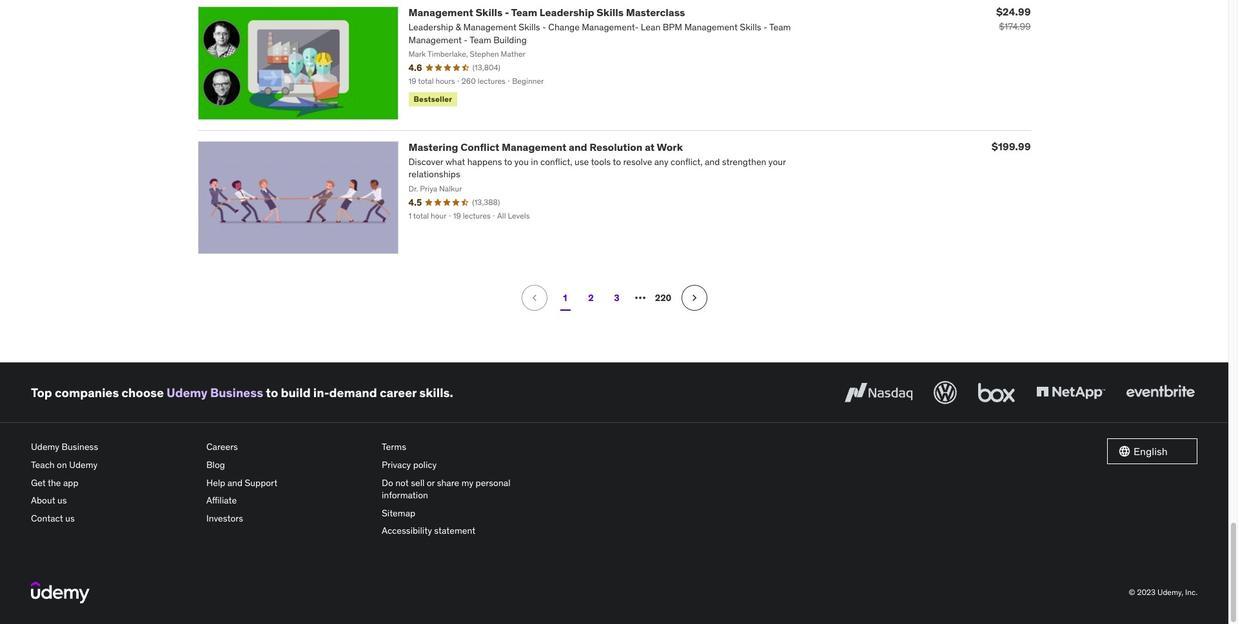 Task type: vqa. For each thing, say whether or not it's contained in the screenshot.
The Complete inside the css and javascript complete course for beginners proper dot institute
no



Task type: locate. For each thing, give the bounding box(es) containing it.
careers link
[[206, 439, 371, 457]]

2 link
[[578, 285, 604, 311]]

blog link
[[206, 457, 371, 474]]

us
[[57, 495, 67, 506], [65, 513, 75, 524]]

support
[[245, 477, 277, 489]]

business left to
[[210, 385, 263, 400]]

2 horizontal spatial udemy
[[167, 385, 207, 400]]

0 vertical spatial management
[[408, 6, 473, 19]]

$174.99
[[999, 21, 1031, 32]]

management skills - team leadership skills masterclass link
[[408, 6, 685, 19]]

0 horizontal spatial business
[[62, 441, 98, 453]]

©
[[1129, 587, 1135, 597]]

skills.
[[419, 385, 453, 400]]

netapp image
[[1034, 379, 1108, 407]]

1 vertical spatial us
[[65, 513, 75, 524]]

220
[[655, 292, 671, 304]]

terms link
[[382, 439, 547, 457]]

top companies choose udemy business to build in-demand career skills.
[[31, 385, 453, 400]]

team
[[511, 6, 537, 19]]

and
[[569, 140, 587, 153], [227, 477, 243, 489]]

skills left - on the top left
[[475, 6, 503, 19]]

0 vertical spatial udemy business link
[[167, 385, 263, 400]]

or
[[427, 477, 435, 489]]

3 link
[[604, 285, 630, 311]]

and left "resolution"
[[569, 140, 587, 153]]

about
[[31, 495, 55, 506]]

business inside udemy business teach on udemy get the app about us contact us
[[62, 441, 98, 453]]

1 vertical spatial udemy
[[31, 441, 59, 453]]

-
[[505, 6, 509, 19]]

1 link
[[552, 285, 578, 311]]

mastering conflict management and resolution at work
[[408, 140, 683, 153]]

policy
[[413, 459, 437, 471]]

the
[[48, 477, 61, 489]]

2 vertical spatial udemy
[[69, 459, 98, 471]]

skills right leadership at the left of page
[[597, 6, 624, 19]]

udemy image
[[31, 582, 90, 604]]

udemy business link
[[167, 385, 263, 400], [31, 439, 196, 457]]

sitemap link
[[382, 505, 547, 523]]

1 vertical spatial and
[[227, 477, 243, 489]]

contact
[[31, 513, 63, 524]]

terms privacy policy do not sell or share my personal information sitemap accessibility statement
[[382, 441, 510, 537]]

and right help
[[227, 477, 243, 489]]

careers blog help and support affiliate investors
[[206, 441, 277, 524]]

and inside careers blog help and support affiliate investors
[[227, 477, 243, 489]]

business
[[210, 385, 263, 400], [62, 441, 98, 453]]

personal
[[476, 477, 510, 489]]

mastering conflict management and resolution at work link
[[408, 140, 683, 153]]

1 vertical spatial business
[[62, 441, 98, 453]]

affiliate link
[[206, 492, 371, 510]]

english
[[1134, 445, 1168, 458]]

work
[[657, 140, 683, 153]]

0 horizontal spatial udemy
[[31, 441, 59, 453]]

us right contact
[[65, 513, 75, 524]]

get
[[31, 477, 46, 489]]

help and support link
[[206, 474, 371, 492]]

1 horizontal spatial management
[[502, 140, 566, 153]]

ellipsis image
[[632, 290, 648, 306]]

conflict
[[460, 140, 499, 153]]

box image
[[975, 379, 1018, 407]]

companies
[[55, 385, 119, 400]]

business up on
[[62, 441, 98, 453]]

1 horizontal spatial and
[[569, 140, 587, 153]]

udemy up teach
[[31, 441, 59, 453]]

1 horizontal spatial skills
[[597, 6, 624, 19]]

0 horizontal spatial management
[[408, 6, 473, 19]]

udemy business link up the "get the app" link
[[31, 439, 196, 457]]

0 vertical spatial business
[[210, 385, 263, 400]]

0 vertical spatial and
[[569, 140, 587, 153]]

english button
[[1107, 439, 1197, 465]]

do
[[382, 477, 393, 489]]

udemy business link up careers
[[167, 385, 263, 400]]

0 horizontal spatial and
[[227, 477, 243, 489]]

do not sell or share my personal information button
[[382, 474, 547, 505]]

about us link
[[31, 492, 196, 510]]

skills
[[475, 6, 503, 19], [597, 6, 624, 19]]

not
[[395, 477, 409, 489]]

udemy
[[167, 385, 207, 400], [31, 441, 59, 453], [69, 459, 98, 471]]

share
[[437, 477, 459, 489]]

1 vertical spatial management
[[502, 140, 566, 153]]

leadership
[[540, 6, 594, 19]]

at
[[645, 140, 655, 153]]

1 horizontal spatial business
[[210, 385, 263, 400]]

$24.99 $174.99
[[996, 5, 1031, 32]]

management skills - team leadership skills masterclass
[[408, 6, 685, 19]]

sell
[[411, 477, 425, 489]]

contact us link
[[31, 510, 196, 528]]

0 horizontal spatial skills
[[475, 6, 503, 19]]

udemy right on
[[69, 459, 98, 471]]

top
[[31, 385, 52, 400]]

udemy right "choose" on the bottom
[[167, 385, 207, 400]]

us right about
[[57, 495, 67, 506]]

privacy
[[382, 459, 411, 471]]

management
[[408, 6, 473, 19], [502, 140, 566, 153]]

mastering
[[408, 140, 458, 153]]



Task type: describe. For each thing, give the bounding box(es) containing it.
privacy policy link
[[382, 457, 547, 474]]

udemy,
[[1157, 587, 1183, 597]]

1
[[563, 292, 567, 304]]

statement
[[434, 525, 475, 537]]

0 vertical spatial us
[[57, 495, 67, 506]]

and for management
[[569, 140, 587, 153]]

get the app link
[[31, 474, 196, 492]]

and for help
[[227, 477, 243, 489]]

1 vertical spatial udemy business link
[[31, 439, 196, 457]]

resolution
[[589, 140, 643, 153]]

teach
[[31, 459, 55, 471]]

nasdaq image
[[841, 379, 916, 407]]

2
[[588, 292, 594, 304]]

in-
[[313, 385, 329, 400]]

build
[[281, 385, 311, 400]]

2023
[[1137, 587, 1156, 597]]

terms
[[382, 441, 406, 453]]

accessibility
[[382, 525, 432, 537]]

$24.99
[[996, 5, 1031, 18]]

careers
[[206, 441, 238, 453]]

udemy business teach on udemy get the app about us contact us
[[31, 441, 98, 524]]

choose
[[122, 385, 164, 400]]

volkswagen image
[[931, 379, 959, 407]]

$199.99
[[992, 140, 1031, 153]]

1 horizontal spatial udemy
[[69, 459, 98, 471]]

1 skills from the left
[[475, 6, 503, 19]]

sitemap
[[382, 507, 415, 519]]

0 vertical spatial udemy
[[167, 385, 207, 400]]

previous page image
[[528, 292, 541, 305]]

demand
[[329, 385, 377, 400]]

3
[[614, 292, 619, 304]]

app
[[63, 477, 78, 489]]

investors link
[[206, 510, 371, 528]]

2 skills from the left
[[597, 6, 624, 19]]

© 2023 udemy, inc.
[[1129, 587, 1197, 597]]

accessibility statement link
[[382, 523, 547, 540]]

my
[[461, 477, 473, 489]]

to
[[266, 385, 278, 400]]

on
[[57, 459, 67, 471]]

eventbrite image
[[1123, 379, 1197, 407]]

small image
[[1118, 445, 1131, 458]]

masterclass
[[626, 6, 685, 19]]

next page image
[[688, 292, 701, 305]]

teach on udemy link
[[31, 457, 196, 474]]

information
[[382, 490, 428, 501]]

help
[[206, 477, 225, 489]]

inc.
[[1185, 587, 1197, 597]]

career
[[380, 385, 417, 400]]

blog
[[206, 459, 225, 471]]

investors
[[206, 513, 243, 524]]

affiliate
[[206, 495, 237, 506]]



